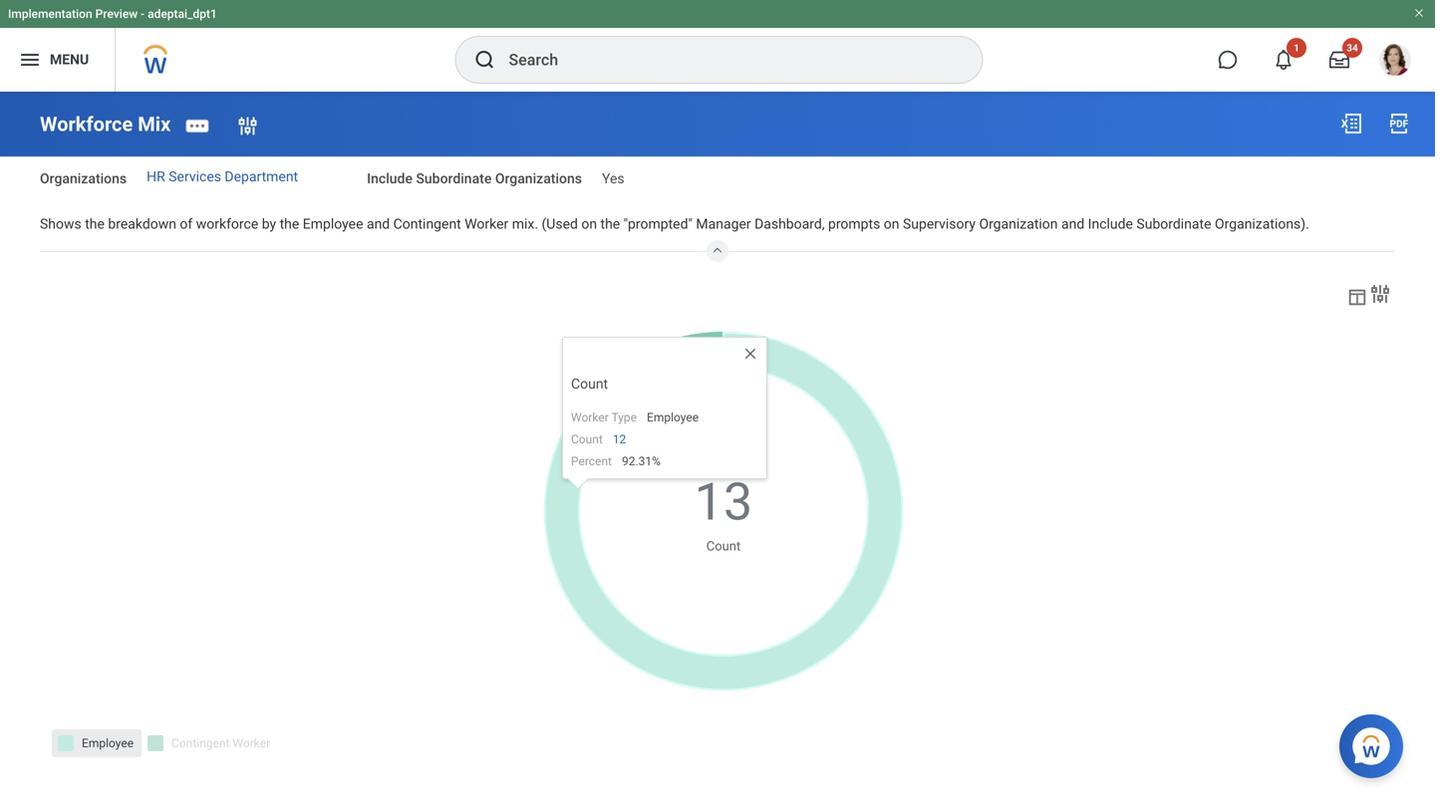 Task type: vqa. For each thing, say whether or not it's contained in the screenshot.
the right on
yes



Task type: locate. For each thing, give the bounding box(es) containing it.
prompts
[[828, 216, 881, 232]]

organizations up "mix."
[[495, 170, 582, 187]]

manager
[[696, 216, 751, 232]]

and left the contingent
[[367, 216, 390, 232]]

on right prompts at the top right
[[884, 216, 900, 232]]

1 horizontal spatial the
[[280, 216, 299, 232]]

0 horizontal spatial organizations
[[40, 170, 127, 187]]

employee right type
[[647, 411, 699, 425]]

0 vertical spatial employee
[[303, 216, 363, 232]]

1 horizontal spatial include
[[1088, 216, 1133, 232]]

preview
[[95, 7, 138, 21]]

contingent
[[393, 216, 461, 232]]

count
[[571, 376, 608, 392], [571, 433, 603, 447], [707, 539, 741, 554]]

include right the organization
[[1088, 216, 1133, 232]]

the right shows
[[85, 216, 105, 232]]

0 horizontal spatial employee
[[303, 216, 363, 232]]

subordinate left the organizations). on the top right of page
[[1137, 216, 1212, 232]]

organizations up shows
[[40, 170, 127, 187]]

include up the contingent
[[367, 170, 413, 187]]

implementation
[[8, 7, 92, 21]]

count inside the 13 count
[[707, 539, 741, 554]]

1 horizontal spatial worker
[[571, 411, 609, 425]]

include
[[367, 170, 413, 187], [1088, 216, 1133, 232]]

13 count
[[695, 472, 753, 554]]

92.31%
[[622, 455, 661, 469]]

employee element
[[647, 407, 699, 425]]

1 horizontal spatial organizations
[[495, 170, 582, 187]]

mix.
[[512, 216, 538, 232]]

breakdown
[[108, 216, 176, 232]]

implementation preview -   adeptai_dpt1
[[8, 7, 217, 21]]

services
[[169, 169, 221, 185]]

dashboard,
[[755, 216, 825, 232]]

0 vertical spatial count
[[571, 376, 608, 392]]

mix
[[138, 113, 171, 136]]

yes
[[602, 170, 625, 187]]

12
[[613, 433, 626, 447]]

0 vertical spatial worker
[[465, 216, 509, 232]]

2 horizontal spatial the
[[601, 216, 620, 232]]

export to excel image
[[1340, 112, 1364, 136]]

organization
[[979, 216, 1058, 232]]

the
[[85, 216, 105, 232], [280, 216, 299, 232], [601, 216, 620, 232]]

1 vertical spatial employee
[[647, 411, 699, 425]]

employee right "by"
[[303, 216, 363, 232]]

0 vertical spatial subordinate
[[416, 170, 492, 187]]

0 vertical spatial include
[[367, 170, 413, 187]]

worker left type
[[571, 411, 609, 425]]

and right the organization
[[1062, 216, 1085, 232]]

count for count 12 percent 92.31%
[[571, 433, 603, 447]]

hr
[[147, 169, 165, 185]]

workforce mix
[[40, 113, 171, 136]]

0 horizontal spatial and
[[367, 216, 390, 232]]

employee
[[303, 216, 363, 232], [647, 411, 699, 425]]

0 horizontal spatial the
[[85, 216, 105, 232]]

subordinate up the contingent
[[416, 170, 492, 187]]

type
[[612, 411, 637, 425]]

2 the from the left
[[280, 216, 299, 232]]

search image
[[473, 48, 497, 72]]

hr services department
[[147, 169, 298, 185]]

count down 13 button at bottom
[[707, 539, 741, 554]]

Search Workday  search field
[[509, 38, 942, 82]]

organizations
[[40, 170, 127, 187], [495, 170, 582, 187]]

supervisory
[[903, 216, 976, 232]]

menu button
[[0, 28, 115, 92]]

-
[[141, 7, 145, 21]]

1 horizontal spatial and
[[1062, 216, 1085, 232]]

the down yes
[[601, 216, 620, 232]]

0 horizontal spatial worker
[[465, 216, 509, 232]]

count inside 'count 12 percent 92.31%'
[[571, 433, 603, 447]]

0 horizontal spatial on
[[582, 216, 597, 232]]

on right (used
[[582, 216, 597, 232]]

2 organizations from the left
[[495, 170, 582, 187]]

1 vertical spatial count
[[571, 433, 603, 447]]

1 vertical spatial worker
[[571, 411, 609, 425]]

include subordinate organizations
[[367, 170, 582, 187]]

workforce mix - table image
[[1347, 286, 1369, 308]]

count up worker type
[[571, 376, 608, 392]]

2 vertical spatial count
[[707, 539, 741, 554]]

count up percent on the left bottom of the page
[[571, 433, 603, 447]]

the right "by"
[[280, 216, 299, 232]]

0 horizontal spatial subordinate
[[416, 170, 492, 187]]

notifications large image
[[1274, 50, 1294, 70]]

organizations).
[[1215, 216, 1310, 232]]

menu banner
[[0, 0, 1436, 92]]

of
[[180, 216, 193, 232]]

1 vertical spatial subordinate
[[1137, 216, 1212, 232]]

1 and from the left
[[367, 216, 390, 232]]

on
[[582, 216, 597, 232], [884, 216, 900, 232]]

and
[[367, 216, 390, 232], [1062, 216, 1085, 232]]

1
[[1294, 42, 1300, 54]]

1 horizontal spatial on
[[884, 216, 900, 232]]

chevron up image
[[706, 240, 730, 256]]

worker
[[465, 216, 509, 232], [571, 411, 609, 425]]

1 horizontal spatial employee
[[647, 411, 699, 425]]

subordinate
[[416, 170, 492, 187], [1137, 216, 1212, 232]]

1 organizations from the left
[[40, 170, 127, 187]]

worker left "mix."
[[465, 216, 509, 232]]



Task type: describe. For each thing, give the bounding box(es) containing it.
workforce
[[196, 216, 258, 232]]

shows the breakdown of workforce by the employee and contingent worker mix. (used on the "prompted" manager dashboard, prompts on supervisory organization and include subordinate organizations).
[[40, 216, 1310, 232]]

1 on from the left
[[582, 216, 597, 232]]

view printable version (pdf) image
[[1388, 112, 1412, 136]]

count for count
[[571, 376, 608, 392]]

hr services department link
[[147, 169, 298, 185]]

count tooltip
[[562, 337, 768, 499]]

percent
[[571, 455, 612, 469]]

adeptai_dpt1
[[148, 7, 217, 21]]

12 button
[[613, 432, 629, 448]]

1 vertical spatial include
[[1088, 216, 1133, 232]]

2 on from the left
[[884, 216, 900, 232]]

employee inside 13 main content
[[303, 216, 363, 232]]

1 button
[[1262, 38, 1307, 82]]

menu
[[50, 51, 89, 68]]

change selection image
[[236, 114, 259, 138]]

3 the from the left
[[601, 216, 620, 232]]

profile logan mcneil image
[[1380, 44, 1412, 80]]

34 button
[[1318, 38, 1363, 82]]

"prompted"
[[624, 216, 693, 232]]

0 horizontal spatial include
[[367, 170, 413, 187]]

shows
[[40, 216, 81, 232]]

1 horizontal spatial subordinate
[[1137, 216, 1212, 232]]

worker inside count tooltip
[[571, 411, 609, 425]]

(used
[[542, 216, 578, 232]]

inbox large image
[[1330, 50, 1350, 70]]

department
[[225, 169, 298, 185]]

worker type
[[571, 411, 637, 425]]

close environment banner image
[[1414, 7, 1426, 19]]

by
[[262, 216, 276, 232]]

workforce
[[40, 113, 133, 136]]

include subordinate organizations element
[[602, 158, 625, 188]]

34
[[1347, 42, 1359, 54]]

configure and view chart data image
[[1369, 282, 1393, 306]]

2 and from the left
[[1062, 216, 1085, 232]]

13 button
[[695, 467, 756, 537]]

justify image
[[18, 48, 42, 72]]

1 the from the left
[[85, 216, 105, 232]]

count 12 percent 92.31%
[[571, 433, 661, 469]]

13 main content
[[0, 92, 1436, 785]]

workforce mix link
[[40, 113, 171, 136]]

worker inside 13 main content
[[465, 216, 509, 232]]

close image
[[743, 346, 759, 362]]

employee inside count tooltip
[[647, 411, 699, 425]]

13
[[695, 472, 753, 532]]



